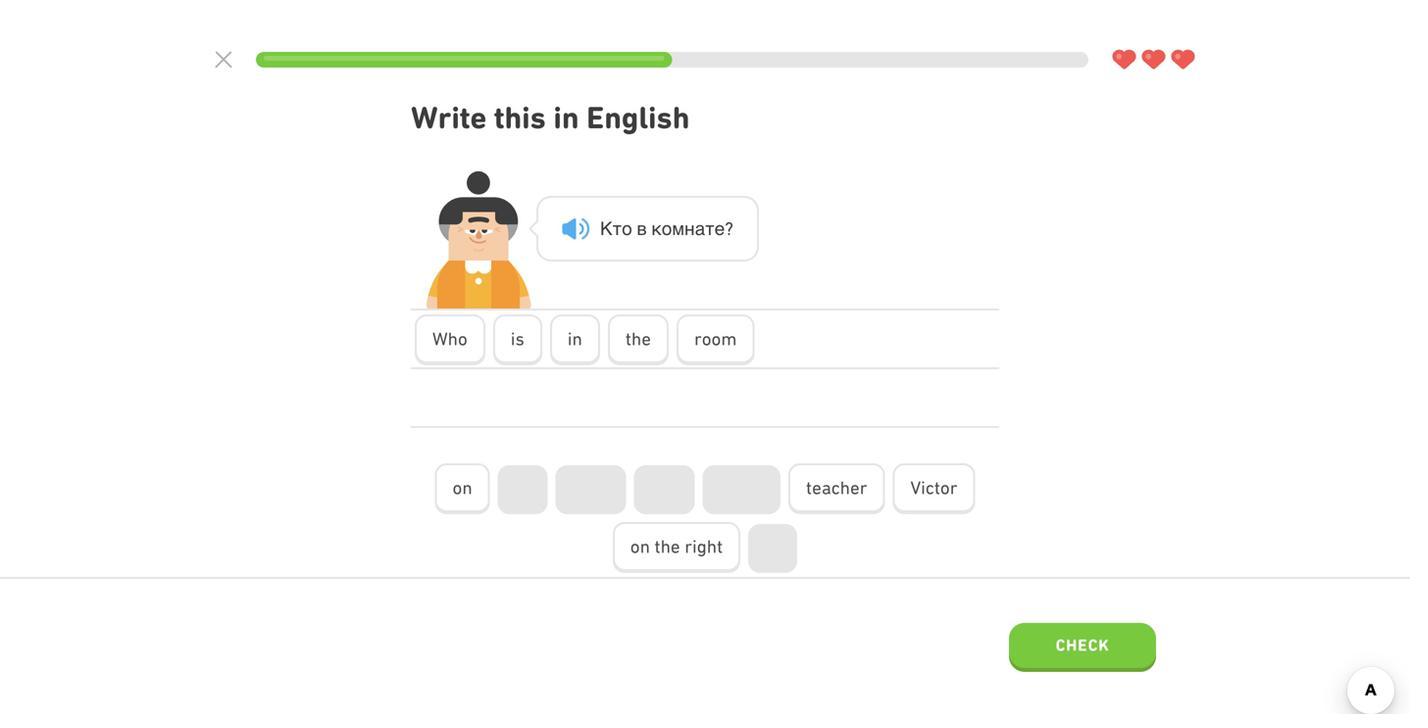 Task type: vqa. For each thing, say whether or not it's contained in the screenshot.
e
no



Task type: describe. For each thing, give the bounding box(es) containing it.
write
[[411, 100, 487, 136]]

room button
[[677, 315, 755, 366]]

right
[[685, 537, 723, 558]]

0 horizontal spatial the
[[626, 329, 651, 350]]

к
[[600, 218, 613, 239]]

н
[[685, 218, 695, 239]]

м
[[672, 218, 685, 239]]

check
[[1056, 636, 1110, 655]]

room
[[694, 329, 737, 350]]

who button
[[415, 315, 485, 366]]

english
[[587, 100, 690, 136]]

teacher
[[806, 478, 867, 499]]

е
[[715, 218, 725, 239]]

1 vertical spatial the
[[655, 537, 680, 558]]

victor button
[[893, 464, 975, 515]]

this
[[494, 100, 546, 136]]

on the right button
[[613, 523, 741, 574]]

в
[[637, 218, 647, 239]]

write this in english
[[411, 100, 690, 136]]

к т о
[[600, 218, 632, 239]]



Task type: locate. For each thing, give the bounding box(es) containing it.
о left н
[[662, 218, 672, 239]]

1 о from the left
[[622, 218, 632, 239]]

1 horizontal spatial т
[[705, 218, 715, 239]]

о left в
[[622, 218, 632, 239]]

on for on
[[453, 478, 472, 499]]

в к о м н а т е ?
[[637, 218, 734, 239]]

in right is
[[568, 329, 582, 350]]

0 vertical spatial in
[[554, 100, 579, 136]]

the right in button
[[626, 329, 651, 350]]

in right this
[[554, 100, 579, 136]]

the button
[[608, 315, 669, 366]]

progress bar
[[256, 52, 1089, 68]]

in button
[[550, 315, 600, 366]]

0 horizontal spatial т
[[613, 218, 622, 239]]

к
[[652, 218, 662, 239]]

is button
[[493, 315, 542, 366]]

on
[[453, 478, 472, 499], [630, 537, 650, 558]]

in inside in button
[[568, 329, 582, 350]]

0 horizontal spatial о
[[622, 218, 632, 239]]

victor
[[911, 478, 958, 499]]

0 vertical spatial on
[[453, 478, 472, 499]]

2 т from the left
[[705, 218, 715, 239]]

т left the ?
[[705, 218, 715, 239]]

а
[[695, 218, 705, 239]]

check button
[[1009, 624, 1156, 673]]

?
[[725, 218, 734, 239]]

т left в
[[613, 218, 622, 239]]

who
[[433, 329, 468, 350]]

2 о from the left
[[662, 218, 672, 239]]

о for к
[[662, 218, 672, 239]]

on button
[[435, 464, 490, 515]]

0 horizontal spatial on
[[453, 478, 472, 499]]

in
[[554, 100, 579, 136], [568, 329, 582, 350]]

the
[[626, 329, 651, 350], [655, 537, 680, 558]]

1 т from the left
[[613, 218, 622, 239]]

1 horizontal spatial о
[[662, 218, 672, 239]]

teacher button
[[789, 464, 885, 515]]

on for on the right
[[630, 537, 650, 558]]

the left right on the bottom of the page
[[655, 537, 680, 558]]

1 horizontal spatial on
[[630, 537, 650, 558]]

is
[[511, 329, 525, 350]]

о
[[622, 218, 632, 239], [662, 218, 672, 239]]

on the right
[[630, 537, 723, 558]]

т
[[613, 218, 622, 239], [705, 218, 715, 239]]

1 vertical spatial on
[[630, 537, 650, 558]]

1 horizontal spatial the
[[655, 537, 680, 558]]

о for т
[[622, 218, 632, 239]]

1 vertical spatial in
[[568, 329, 582, 350]]

0 vertical spatial the
[[626, 329, 651, 350]]



